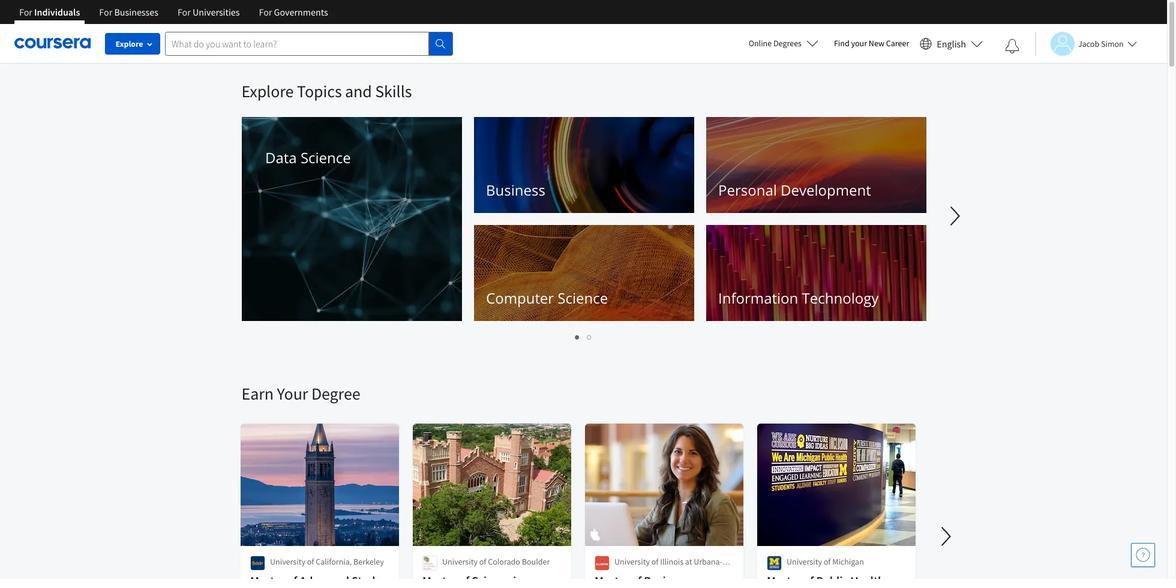 Task type: locate. For each thing, give the bounding box(es) containing it.
earn your degree carousel element
[[236, 347, 1176, 579]]

illinois
[[660, 556, 683, 567]]

list
[[242, 330, 926, 344]]

universities
[[193, 6, 240, 18]]

list containing 1
[[242, 330, 926, 344]]

technology
[[802, 288, 879, 308]]

urbana-
[[694, 556, 722, 567]]

university inside university of illinois at urbana- champaign
[[614, 556, 650, 567]]

data science link
[[242, 117, 462, 321]]

for left individuals
[[19, 6, 32, 18]]

science up 1
[[557, 288, 608, 308]]

next slide image inside earn your degree carousel element
[[932, 522, 961, 551]]

english button
[[915, 24, 988, 63]]

new
[[869, 38, 885, 49]]

next slide image
[[941, 202, 970, 230], [932, 522, 961, 551]]

business
[[486, 180, 545, 200]]

university inside "link"
[[786, 556, 822, 567]]

personal
[[718, 180, 777, 200]]

business image
[[474, 117, 694, 213]]

explore for explore
[[116, 38, 143, 49]]

degrees
[[774, 38, 802, 49]]

university up champaign
[[614, 556, 650, 567]]

find
[[834, 38, 850, 49]]

english
[[937, 38, 966, 50]]

of for illinois
[[651, 556, 658, 567]]

1 vertical spatial explore
[[242, 80, 294, 102]]

1 for from the left
[[19, 6, 32, 18]]

for businesses
[[99, 6, 158, 18]]

of left michigan
[[824, 556, 831, 567]]

explore topics and skills carousel element
[[236, 64, 1176, 347]]

1 university from the left
[[270, 556, 305, 567]]

for left governments
[[259, 6, 272, 18]]

university right university of california, berkeley image
[[270, 556, 305, 567]]

1 of from the left
[[307, 556, 314, 567]]

What do you want to learn? text field
[[165, 32, 429, 56]]

1 horizontal spatial explore
[[242, 80, 294, 102]]

university of california, berkeley
[[270, 556, 384, 567]]

university of california, berkeley link
[[239, 422, 400, 579]]

of inside "link"
[[824, 556, 831, 567]]

university for university of michigan
[[786, 556, 822, 567]]

university
[[270, 556, 305, 567], [442, 556, 477, 567], [614, 556, 650, 567], [786, 556, 822, 567]]

4 university from the left
[[786, 556, 822, 567]]

find your new career
[[834, 38, 909, 49]]

for
[[19, 6, 32, 18], [99, 6, 112, 18], [178, 6, 191, 18], [259, 6, 272, 18]]

science
[[300, 148, 351, 167], [557, 288, 608, 308]]

champaign
[[614, 568, 654, 579]]

0 vertical spatial next slide image
[[941, 202, 970, 230]]

of left illinois
[[651, 556, 658, 567]]

data
[[265, 148, 297, 167]]

next slide image inside the explore topics and skills carousel element
[[941, 202, 970, 230]]

0 vertical spatial science
[[300, 148, 351, 167]]

earn your degree
[[242, 383, 360, 404]]

2 university from the left
[[442, 556, 477, 567]]

explore
[[116, 38, 143, 49], [242, 80, 294, 102]]

information technology
[[718, 288, 879, 308]]

for left businesses
[[99, 6, 112, 18]]

individuals
[[34, 6, 80, 18]]

for for businesses
[[99, 6, 112, 18]]

1 horizontal spatial science
[[557, 288, 608, 308]]

3 of from the left
[[651, 556, 658, 567]]

university right university of michigan icon
[[786, 556, 822, 567]]

your
[[277, 383, 308, 404]]

3 for from the left
[[178, 6, 191, 18]]

jacob simon
[[1078, 38, 1124, 49]]

1 vertical spatial next slide image
[[932, 522, 961, 551]]

of inside university of illinois at urbana- champaign
[[651, 556, 658, 567]]

university of illinois at urbana-champaign image
[[594, 556, 609, 571]]

explore inside "dropdown button"
[[116, 38, 143, 49]]

for governments
[[259, 6, 328, 18]]

colorado
[[488, 556, 520, 567]]

for for governments
[[259, 6, 272, 18]]

business link
[[474, 117, 694, 213]]

next slide image for earn your degree
[[932, 522, 961, 551]]

next slide image for explore topics and skills
[[941, 202, 970, 230]]

2 of from the left
[[479, 556, 486, 567]]

0 vertical spatial explore
[[116, 38, 143, 49]]

3 university from the left
[[614, 556, 650, 567]]

4 for from the left
[[259, 6, 272, 18]]

1 vertical spatial science
[[557, 288, 608, 308]]

explore down for businesses
[[116, 38, 143, 49]]

2 button
[[584, 330, 596, 344]]

online
[[749, 38, 772, 49]]

computer science
[[486, 288, 608, 308]]

university of michigan
[[786, 556, 864, 567]]

at
[[685, 556, 692, 567]]

None search field
[[165, 32, 453, 56]]

explore left topics
[[242, 80, 294, 102]]

explore topics and skills
[[242, 80, 412, 102]]

help center image
[[1136, 548, 1150, 562]]

skills
[[375, 80, 412, 102]]

2 for from the left
[[99, 6, 112, 18]]

university for university of illinois at urbana- champaign
[[614, 556, 650, 567]]

of left colorado
[[479, 556, 486, 567]]

online degrees button
[[739, 30, 828, 56]]

banner navigation
[[10, 0, 338, 33]]

science right data
[[300, 148, 351, 167]]

university right university of colorado boulder image
[[442, 556, 477, 567]]

information technology link
[[706, 225, 926, 321]]

personal development link
[[706, 117, 926, 213]]

of
[[307, 556, 314, 567], [479, 556, 486, 567], [651, 556, 658, 567], [824, 556, 831, 567]]

of left california,
[[307, 556, 314, 567]]

university of colorado boulder
[[442, 556, 550, 567]]

0 horizontal spatial science
[[300, 148, 351, 167]]

for left universities at the left top
[[178, 6, 191, 18]]

0 horizontal spatial explore
[[116, 38, 143, 49]]

earn
[[242, 383, 274, 404]]

university of michigan image
[[767, 556, 782, 571]]

4 of from the left
[[824, 556, 831, 567]]



Task type: vqa. For each thing, say whether or not it's contained in the screenshot.
English button
yes



Task type: describe. For each thing, give the bounding box(es) containing it.
berkeley
[[353, 556, 384, 567]]

jacob simon button
[[1035, 32, 1137, 56]]

computer
[[486, 288, 554, 308]]

of for california,
[[307, 556, 314, 567]]

personal development
[[718, 180, 871, 200]]

university of illinois at urbana- champaign link
[[584, 422, 744, 579]]

topics
[[297, 80, 342, 102]]

computer science link
[[474, 225, 694, 321]]

simon
[[1101, 38, 1124, 49]]

1
[[575, 331, 580, 343]]

online degrees
[[749, 38, 802, 49]]

california,
[[315, 556, 352, 567]]

governments
[[274, 6, 328, 18]]

1 button
[[572, 330, 584, 344]]

university of california, berkeley image
[[250, 556, 265, 571]]

jacob
[[1078, 38, 1100, 49]]

for for universities
[[178, 6, 191, 18]]

your
[[851, 38, 867, 49]]

computer science image
[[474, 225, 694, 321]]

coursera image
[[14, 34, 91, 53]]

explore button
[[105, 33, 160, 55]]

university of colorado boulder image
[[422, 556, 437, 571]]

university of michigan link
[[756, 422, 917, 579]]

for for individuals
[[19, 6, 32, 18]]

information technology image
[[706, 225, 926, 321]]

for individuals
[[19, 6, 80, 18]]

boulder
[[522, 556, 550, 567]]

university of illinois at urbana- champaign
[[614, 556, 722, 579]]

career
[[886, 38, 909, 49]]

for universities
[[178, 6, 240, 18]]

university for university of colorado boulder
[[442, 556, 477, 567]]

data science
[[265, 148, 351, 167]]

of for colorado
[[479, 556, 486, 567]]

2
[[587, 331, 592, 343]]

science for data science
[[300, 148, 351, 167]]

michigan
[[832, 556, 864, 567]]

find your new career link
[[828, 36, 915, 51]]

university for university of california, berkeley
[[270, 556, 305, 567]]

degree
[[311, 383, 360, 404]]

science for computer science
[[557, 288, 608, 308]]

and
[[345, 80, 372, 102]]

university of colorado boulder link
[[411, 422, 572, 579]]

information
[[718, 288, 798, 308]]

explore for explore topics and skills
[[242, 80, 294, 102]]

data science image
[[242, 117, 462, 321]]

businesses
[[114, 6, 158, 18]]

list inside the explore topics and skills carousel element
[[242, 330, 926, 344]]

show notifications image
[[1005, 39, 1020, 53]]

development
[[780, 180, 871, 200]]

of for michigan
[[824, 556, 831, 567]]

personal development image
[[706, 117, 926, 213]]



